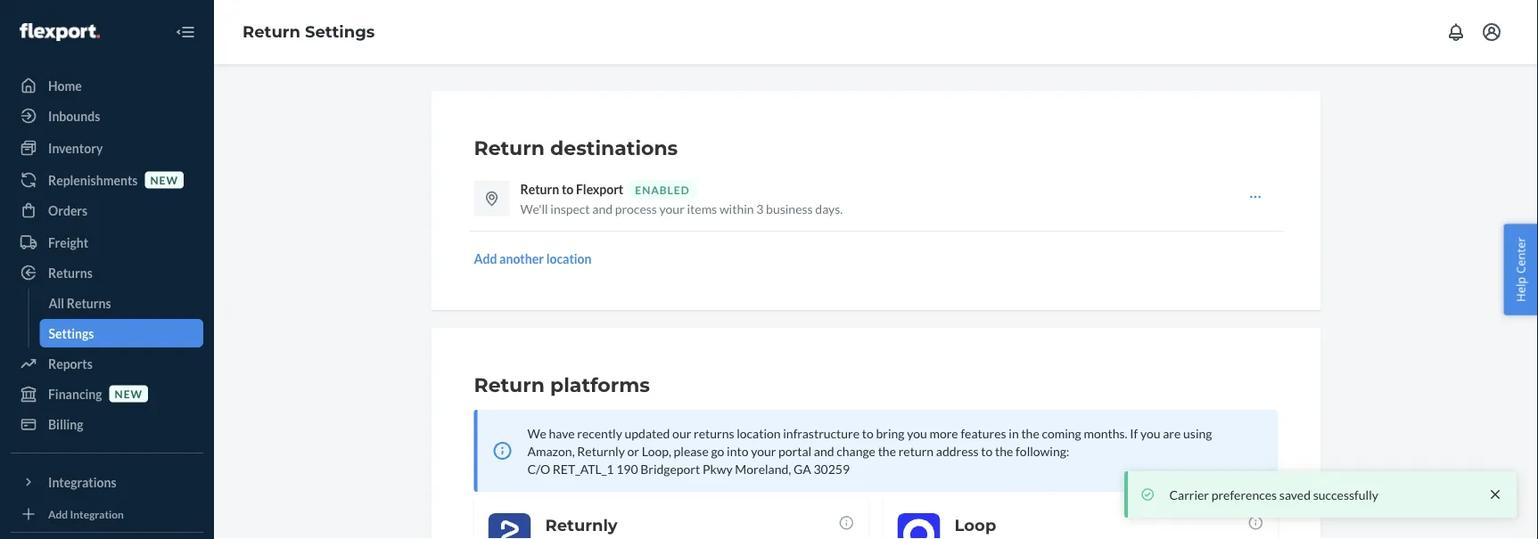 Task type: locate. For each thing, give the bounding box(es) containing it.
we have recently updated our returns location infrastructure to bring you more features in the coming months. if you are using amazon, returnly or loop, please go into your portal and change the return address to the following: c/o ret_atl_1 190 bridgeport pkwy moreland, ga 30259
[[528, 426, 1212, 477]]

settings
[[305, 22, 375, 42], [49, 326, 94, 341]]

1 vertical spatial new
[[115, 387, 143, 400]]

moreland,
[[735, 462, 791, 477]]

settings link
[[40, 319, 203, 348]]

to
[[562, 181, 574, 197], [862, 426, 874, 441], [981, 444, 993, 459]]

close navigation image
[[175, 21, 196, 43]]

within
[[720, 201, 754, 216]]

location inside we have recently updated our returns location infrastructure to bring you more features in the coming months. if you are using amazon, returnly or loop, please go into your portal and change the return address to the following: c/o ret_atl_1 190 bridgeport pkwy moreland, ga 30259
[[737, 426, 781, 441]]

close toast image
[[1487, 486, 1505, 504]]

help center
[[1513, 237, 1529, 302]]

0 vertical spatial location
[[546, 251, 592, 266]]

amazon,
[[528, 444, 575, 459]]

returns
[[48, 265, 93, 280], [67, 296, 111, 311]]

destinations
[[550, 136, 678, 160]]

new up orders "link"
[[150, 173, 178, 186]]

and down the flexport
[[592, 201, 613, 216]]

0 horizontal spatial your
[[660, 201, 685, 216]]

you right if
[[1141, 426, 1161, 441]]

enabled
[[635, 183, 690, 196]]

0 vertical spatial new
[[150, 173, 178, 186]]

return for return platforms
[[474, 373, 545, 397]]

1 vertical spatial returnly
[[545, 515, 618, 535]]

process
[[615, 201, 657, 216]]

0 horizontal spatial add
[[48, 508, 68, 521]]

pkwy
[[703, 462, 733, 477]]

0 horizontal spatial you
[[907, 426, 927, 441]]

add for add integration
[[48, 508, 68, 521]]

add integration link
[[11, 504, 203, 525]]

2 vertical spatial to
[[981, 444, 993, 459]]

1 horizontal spatial location
[[737, 426, 781, 441]]

1 horizontal spatial your
[[751, 444, 776, 459]]

1 horizontal spatial settings
[[305, 22, 375, 42]]

location right another
[[546, 251, 592, 266]]

using
[[1183, 426, 1212, 441]]

1 horizontal spatial new
[[150, 173, 178, 186]]

0 horizontal spatial new
[[115, 387, 143, 400]]

1 horizontal spatial you
[[1141, 426, 1161, 441]]

you up return in the right of the page
[[907, 426, 927, 441]]

1 horizontal spatial add
[[474, 251, 497, 266]]

open account menu image
[[1481, 21, 1503, 43]]

return
[[243, 22, 300, 42], [474, 136, 545, 160], [520, 181, 559, 197], [474, 373, 545, 397]]

returns down freight
[[48, 265, 93, 280]]

add left integration
[[48, 508, 68, 521]]

new down reports "link"
[[115, 387, 143, 400]]

add
[[474, 251, 497, 266], [48, 508, 68, 521]]

1 vertical spatial and
[[814, 444, 834, 459]]

add inside add another location button
[[474, 251, 497, 266]]

returns right all
[[67, 296, 111, 311]]

0 horizontal spatial settings
[[49, 326, 94, 341]]

portal
[[779, 444, 812, 459]]

location
[[546, 251, 592, 266], [737, 426, 781, 441]]

1 you from the left
[[907, 426, 927, 441]]

to up 'inspect'
[[562, 181, 574, 197]]

returnly
[[577, 444, 625, 459], [545, 515, 618, 535]]

return for return destinations
[[474, 136, 545, 160]]

recently
[[577, 426, 622, 441]]

your up moreland,
[[751, 444, 776, 459]]

returns
[[694, 426, 734, 441]]

1 vertical spatial add
[[48, 508, 68, 521]]

to up change
[[862, 426, 874, 441]]

add inside add integration link
[[48, 508, 68, 521]]

0 vertical spatial and
[[592, 201, 613, 216]]

2 horizontal spatial to
[[981, 444, 993, 459]]

return
[[899, 444, 934, 459]]

have
[[549, 426, 575, 441]]

months.
[[1084, 426, 1128, 441]]

inspect
[[551, 201, 590, 216]]

and
[[592, 201, 613, 216], [814, 444, 834, 459]]

return to flexport
[[520, 181, 624, 197]]

add integration
[[48, 508, 124, 521]]

c/o
[[528, 462, 550, 477]]

flexport logo image
[[20, 23, 100, 41]]

to down features
[[981, 444, 993, 459]]

new for replenishments
[[150, 173, 178, 186]]

bridgeport
[[641, 462, 700, 477]]

new
[[150, 173, 178, 186], [115, 387, 143, 400]]

the
[[1021, 426, 1040, 441], [878, 444, 896, 459], [995, 444, 1013, 459]]

0 vertical spatial to
[[562, 181, 574, 197]]

0 vertical spatial your
[[660, 201, 685, 216]]

30259
[[814, 462, 850, 477]]

freight
[[48, 235, 88, 250]]

1 vertical spatial location
[[737, 426, 781, 441]]

1 horizontal spatial and
[[814, 444, 834, 459]]

0 vertical spatial returnly
[[577, 444, 625, 459]]

your down the enabled
[[660, 201, 685, 216]]

returnly down recently
[[577, 444, 625, 459]]

add left another
[[474, 251, 497, 266]]

returns link
[[11, 259, 203, 287]]

and down infrastructure
[[814, 444, 834, 459]]

the down "bring" on the bottom of page
[[878, 444, 896, 459]]

1 horizontal spatial to
[[862, 426, 874, 441]]

0 horizontal spatial and
[[592, 201, 613, 216]]

location up into
[[737, 426, 781, 441]]

0 horizontal spatial location
[[546, 251, 592, 266]]

0 vertical spatial add
[[474, 251, 497, 266]]

carrier preferences saved successfully
[[1170, 487, 1379, 503]]

reports link
[[11, 350, 203, 378]]

add another location
[[474, 251, 592, 266]]

billing link
[[11, 410, 203, 439]]

you
[[907, 426, 927, 441], [1141, 426, 1161, 441]]

and inside we have recently updated our returns location infrastructure to bring you more features in the coming months. if you are using amazon, returnly or loop, please go into your portal and change the return address to the following: c/o ret_atl_1 190 bridgeport pkwy moreland, ga 30259
[[814, 444, 834, 459]]

0 horizontal spatial the
[[878, 444, 896, 459]]

the right in
[[1021, 426, 1040, 441]]

1 vertical spatial your
[[751, 444, 776, 459]]

replenishments
[[48, 173, 138, 188]]

carrier
[[1170, 487, 1209, 503]]

the down in
[[995, 444, 1013, 459]]

returnly down ret_atl_1
[[545, 515, 618, 535]]



Task type: vqa. For each thing, say whether or not it's contained in the screenshot.
the Product to the middle
no



Task type: describe. For each thing, give the bounding box(es) containing it.
or
[[627, 444, 639, 459]]

ga
[[794, 462, 811, 477]]

0 vertical spatial settings
[[305, 22, 375, 42]]

190
[[616, 462, 638, 477]]

1 vertical spatial returns
[[67, 296, 111, 311]]

we'll inspect and process your items within 3 business days.
[[520, 201, 843, 216]]

all returns
[[49, 296, 111, 311]]

updated
[[625, 426, 670, 441]]

add another location button
[[474, 250, 592, 268]]

billing
[[48, 417, 83, 432]]

1 horizontal spatial the
[[995, 444, 1013, 459]]

return for return to flexport
[[520, 181, 559, 197]]

days.
[[815, 201, 843, 216]]

integration
[[70, 508, 124, 521]]

following:
[[1016, 444, 1070, 459]]

home link
[[11, 71, 203, 100]]

reports
[[48, 356, 93, 371]]

0 vertical spatial returns
[[48, 265, 93, 280]]

2 horizontal spatial the
[[1021, 426, 1040, 441]]

2 you from the left
[[1141, 426, 1161, 441]]

business
[[766, 201, 813, 216]]

address
[[936, 444, 979, 459]]

new for financing
[[115, 387, 143, 400]]

1 vertical spatial to
[[862, 426, 874, 441]]

0 horizontal spatial to
[[562, 181, 574, 197]]

1 vertical spatial settings
[[49, 326, 94, 341]]

freight link
[[11, 228, 203, 257]]

inventory
[[48, 140, 103, 156]]

items
[[687, 201, 717, 216]]

open notifications image
[[1446, 21, 1467, 43]]

infrastructure
[[783, 426, 860, 441]]

flexport
[[576, 181, 624, 197]]

home
[[48, 78, 82, 93]]

go
[[711, 444, 725, 459]]

your inside we have recently updated our returns location infrastructure to bring you more features in the coming months. if you are using amazon, returnly or loop, please go into your portal and change the return address to the following: c/o ret_atl_1 190 bridgeport pkwy moreland, ga 30259
[[751, 444, 776, 459]]

are
[[1163, 426, 1181, 441]]

add for add another location
[[474, 251, 497, 266]]

more
[[930, 426, 958, 441]]

bring
[[876, 426, 905, 441]]

we
[[528, 426, 547, 441]]

our
[[673, 426, 691, 441]]

another
[[500, 251, 544, 266]]

into
[[727, 444, 749, 459]]

integrations button
[[11, 468, 203, 497]]

if
[[1130, 426, 1138, 441]]

successfully
[[1313, 487, 1379, 503]]

in
[[1009, 426, 1019, 441]]

help center button
[[1504, 224, 1538, 316]]

inventory link
[[11, 134, 203, 162]]

ret_atl_1
[[553, 462, 614, 477]]

all returns link
[[40, 289, 203, 317]]

preferences
[[1212, 487, 1277, 503]]

loop
[[955, 515, 996, 535]]

return settings
[[243, 22, 375, 42]]

return settings link
[[243, 22, 375, 42]]

return destinations
[[474, 136, 678, 160]]

orders
[[48, 203, 88, 218]]

please
[[674, 444, 709, 459]]

center
[[1513, 237, 1529, 274]]

return for return settings
[[243, 22, 300, 42]]

3
[[757, 201, 764, 216]]

coming
[[1042, 426, 1082, 441]]

integrations
[[48, 475, 116, 490]]

all
[[49, 296, 64, 311]]

inbounds
[[48, 108, 100, 124]]

return platforms
[[474, 373, 650, 397]]

orders link
[[11, 196, 203, 225]]

change
[[837, 444, 876, 459]]

saved
[[1280, 487, 1311, 503]]

inbounds link
[[11, 102, 203, 130]]

returnly inside we have recently updated our returns location infrastructure to bring you more features in the coming months. if you are using amazon, returnly or loop, please go into your portal and change the return address to the following: c/o ret_atl_1 190 bridgeport pkwy moreland, ga 30259
[[577, 444, 625, 459]]

location inside add another location button
[[546, 251, 592, 266]]

loop,
[[642, 444, 671, 459]]

help
[[1513, 277, 1529, 302]]

we'll
[[520, 201, 548, 216]]

platforms
[[550, 373, 650, 397]]

financing
[[48, 387, 102, 402]]

features
[[961, 426, 1007, 441]]



